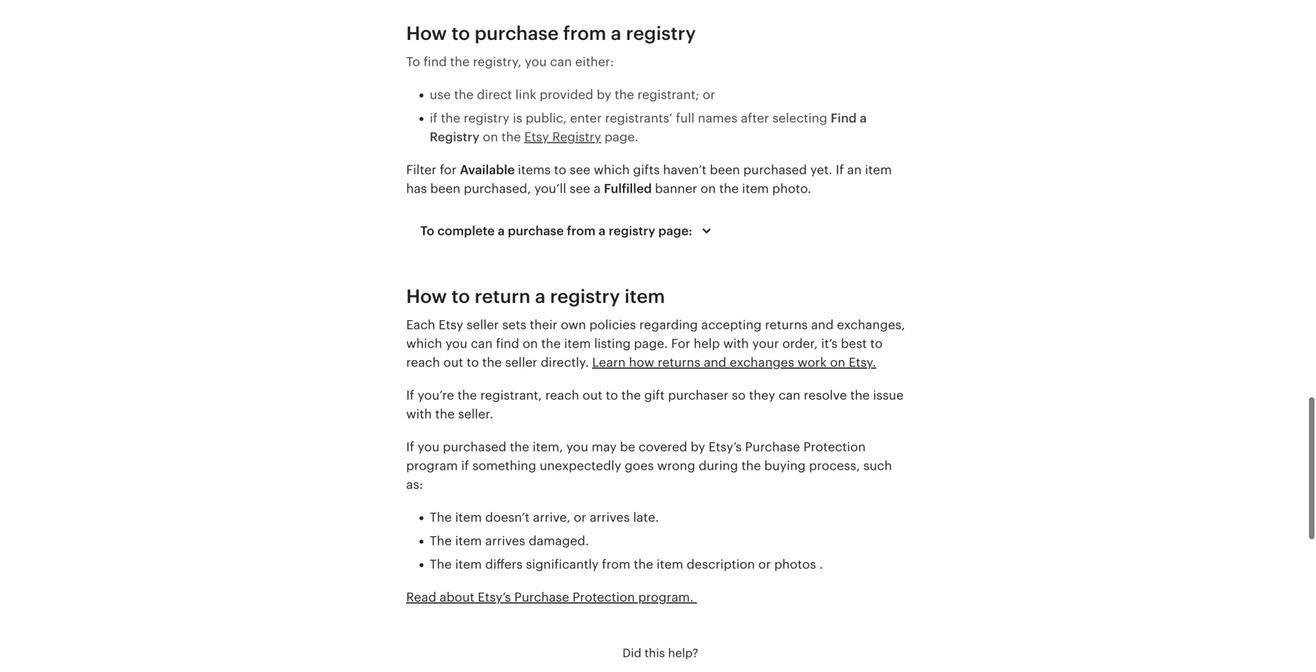 Task type: locate. For each thing, give the bounding box(es) containing it.
1 horizontal spatial by
[[691, 440, 705, 454]]

1 vertical spatial can
[[471, 337, 493, 351]]

0 vertical spatial reach
[[406, 356, 440, 370]]

gifts
[[633, 163, 660, 177]]

out up you're
[[443, 356, 463, 370]]

registry inside dropdown button
[[609, 224, 655, 238]]

selecting
[[772, 111, 827, 125]]

if left the an on the right
[[836, 163, 844, 177]]

the item doesn't arrive, or arrives late.
[[430, 511, 659, 525]]

0 vertical spatial purchase
[[475, 23, 559, 44]]

1 vertical spatial from
[[567, 224, 596, 238]]

etsy down the public,
[[524, 130, 549, 144]]

if left you're
[[406, 389, 414, 403]]

how up each
[[406, 286, 447, 307]]

3 the from the top
[[430, 558, 452, 572]]

program
[[406, 459, 458, 473]]

1 horizontal spatial arrives
[[590, 511, 630, 525]]

1 horizontal spatial protection
[[803, 440, 866, 454]]

can down return
[[471, 337, 493, 351]]

which inside items to see which gifts haven't been purchased yet. if an item has been purchased, you'll see a
[[594, 163, 630, 177]]

and up it's
[[811, 318, 834, 332]]

to up to find the registry, you can either:
[[452, 23, 470, 44]]

0 vertical spatial to
[[406, 55, 420, 69]]

seller up registrant,
[[505, 356, 537, 370]]

and down help
[[704, 356, 726, 370]]

is
[[513, 111, 522, 125]]

0 horizontal spatial etsy
[[439, 318, 463, 332]]

with inside if you're the registrant, reach out to the gift purchaser so they can resolve the issue with the seller.
[[406, 407, 432, 421]]

0 horizontal spatial with
[[406, 407, 432, 421]]

2 vertical spatial from
[[602, 558, 630, 572]]

the
[[430, 511, 452, 525], [430, 534, 452, 548], [430, 558, 452, 572]]

0 horizontal spatial purchase
[[514, 591, 569, 605]]

page. down if the registry is public, enter registrants' fu ll names after selecting at the top of page
[[605, 130, 638, 144]]

learn
[[592, 356, 626, 370]]

1 vertical spatial protection
[[573, 591, 635, 605]]

0 vertical spatial protection
[[803, 440, 866, 454]]

page. up how
[[634, 337, 668, 351]]

chased the item, you may be covered by etsy's purchase protection program if something unexpectedly goes wrong during the buying process, such as:
[[406, 440, 892, 492]]

can
[[550, 55, 572, 69], [471, 337, 493, 351], [779, 389, 801, 403]]

1 vertical spatial the
[[430, 534, 452, 548]]

page. inside 'each etsy seller sets their own policies regarding accepting returns and exchanges, which you can find on the item listing page. for help with your order, it's best to reach out to the seller directly.'
[[634, 337, 668, 351]]

to inside dropdown button
[[420, 224, 434, 238]]

sets
[[502, 318, 526, 332]]

1 vertical spatial page.
[[634, 337, 668, 351]]

with up learn how returns and exchanges work on etsy. link
[[723, 337, 749, 351]]

or left "photos"
[[758, 558, 771, 572]]

etsy right each
[[439, 318, 463, 332]]

a down fulfilled
[[599, 224, 606, 238]]

0 vertical spatial how
[[406, 23, 447, 44]]

the right use
[[454, 88, 474, 102]]

1 vertical spatial been
[[430, 182, 460, 196]]

2 vertical spatial or
[[758, 558, 771, 572]]

been up fulfilled banner on the item photo.
[[710, 163, 740, 177]]

the down their
[[541, 337, 561, 351]]

1 horizontal spatial out
[[583, 389, 602, 403]]

available
[[460, 163, 515, 177]]

purchase inside dropdown button
[[508, 224, 564, 238]]

returns up order, on the right of the page
[[765, 318, 808, 332]]

1 vertical spatial how
[[406, 286, 447, 307]]

out down learn
[[583, 389, 602, 403]]

to up "seller." on the left of page
[[467, 356, 479, 370]]

0 horizontal spatial out
[[443, 356, 463, 370]]

if inside if you're the registrant, reach out to the gift purchaser so they can resolve the issue with the seller.
[[406, 389, 414, 403]]

late.
[[633, 511, 659, 525]]

or right arrive,
[[574, 511, 586, 525]]

1 vertical spatial by
[[691, 440, 705, 454]]

you inside "chased the item, you may be covered by etsy's purchase protection program if something unexpectedly goes wrong during the buying process, such as:"
[[566, 440, 588, 454]]

how up use
[[406, 23, 447, 44]]

1 horizontal spatial seller
[[505, 356, 537, 370]]

seller
[[467, 318, 499, 332], [505, 356, 537, 370]]

or up names
[[703, 88, 715, 102]]

1 vertical spatial etsy
[[439, 318, 463, 332]]

on down it's
[[830, 356, 845, 370]]

an
[[847, 163, 862, 177]]

provided
[[540, 88, 593, 102]]

find down sets
[[496, 337, 519, 351]]

1 vertical spatial with
[[406, 407, 432, 421]]

reach down directly.
[[545, 389, 579, 403]]

read about etsy's purchase protection program.
[[406, 591, 697, 605]]

it's
[[821, 337, 838, 351]]

1 see from the top
[[570, 163, 590, 177]]

purchase down significantly
[[514, 591, 569, 605]]

differs
[[485, 558, 523, 572]]

purchase down you'll
[[508, 224, 564, 238]]

1 registry from the left
[[430, 130, 479, 144]]

you up unexpectedly
[[566, 440, 588, 454]]

after
[[741, 111, 769, 125]]

1 horizontal spatial returns
[[765, 318, 808, 332]]

registrants'
[[605, 111, 673, 125]]

0 horizontal spatial reach
[[406, 356, 440, 370]]

read about etsy's purchase protection program. link
[[406, 591, 697, 605]]

may
[[592, 440, 617, 454]]

registrant,
[[480, 389, 542, 403]]

if you pur
[[406, 440, 463, 454]]

0 vertical spatial if
[[430, 111, 438, 125]]

best
[[841, 337, 867, 351]]

page.
[[605, 130, 638, 144], [634, 337, 668, 351]]

out inside 'each etsy seller sets their own policies regarding accepting returns and exchanges, which you can find on the item listing page. for help with your order, it's best to reach out to the seller directly.'
[[443, 356, 463, 370]]

been
[[710, 163, 740, 177], [430, 182, 460, 196]]

policies
[[589, 318, 636, 332]]

purchase up to find the registry, you can either:
[[475, 23, 559, 44]]

returns
[[765, 318, 808, 332], [658, 356, 701, 370]]

0 horizontal spatial or
[[574, 511, 586, 525]]

etsy's up during
[[709, 440, 742, 454]]

purchase
[[475, 23, 559, 44], [508, 224, 564, 238]]

you inside 'each etsy seller sets their own policies regarding accepting returns and exchanges, which you can find on the item listing page. for help with your order, it's best to reach out to the seller directly.'
[[446, 337, 467, 351]]

1 horizontal spatial purchase
[[745, 440, 800, 454]]

a right find
[[860, 111, 867, 125]]

fulfilled
[[604, 182, 652, 196]]

returns down for
[[658, 356, 701, 370]]

arrives
[[590, 511, 630, 525], [485, 534, 525, 548]]

on
[[483, 130, 498, 144], [701, 182, 716, 196], [523, 337, 538, 351], [830, 356, 845, 370]]

see right you'll
[[570, 182, 590, 196]]

2 registry from the left
[[552, 130, 601, 144]]

1 vertical spatial to
[[420, 224, 434, 238]]

0 vertical spatial and
[[811, 318, 834, 332]]

.
[[819, 558, 823, 572]]

1 horizontal spatial been
[[710, 163, 740, 177]]

a up their
[[535, 286, 546, 307]]

out
[[443, 356, 463, 370], [583, 389, 602, 403]]

0 vertical spatial etsy's
[[709, 440, 742, 454]]

protection up process,
[[803, 440, 866, 454]]

if for if you pur
[[406, 440, 414, 454]]

on up available
[[483, 130, 498, 144]]

each
[[406, 318, 435, 332]]

to down learn
[[606, 389, 618, 403]]

1 how from the top
[[406, 23, 447, 44]]

0 horizontal spatial can
[[471, 337, 493, 351]]

2 horizontal spatial or
[[758, 558, 771, 572]]

if you're the registrant, reach out to the gift purchaser so they can resolve the issue with the seller.
[[406, 389, 904, 421]]

you
[[525, 55, 547, 69], [446, 337, 467, 351], [418, 440, 440, 454], [566, 440, 588, 454]]

registry down enter
[[552, 130, 601, 144]]

2 the from the top
[[430, 534, 452, 548]]

which up fulfilled
[[594, 163, 630, 177]]

1 vertical spatial which
[[406, 337, 442, 351]]

0 horizontal spatial which
[[406, 337, 442, 351]]

1 vertical spatial purchase
[[508, 224, 564, 238]]

0 vertical spatial been
[[710, 163, 740, 177]]

which
[[594, 163, 630, 177], [406, 337, 442, 351]]

1 horizontal spatial etsy's
[[709, 440, 742, 454]]

1 vertical spatial etsy's
[[478, 591, 511, 605]]

0 horizontal spatial by
[[597, 88, 611, 102]]

either:
[[575, 55, 614, 69]]

from for purchase
[[567, 224, 596, 238]]

0 vertical spatial page.
[[605, 130, 638, 144]]

0 vertical spatial with
[[723, 337, 749, 351]]

on down their
[[523, 337, 538, 351]]

to
[[406, 55, 420, 69], [420, 224, 434, 238]]

reach up you're
[[406, 356, 440, 370]]

2 how from the top
[[406, 286, 447, 307]]

1 horizontal spatial find
[[496, 337, 519, 351]]

if up program
[[406, 440, 414, 454]]

0 horizontal spatial registry
[[430, 130, 479, 144]]

seller left sets
[[467, 318, 499, 332]]

if down pur
[[461, 459, 469, 473]]

each etsy seller sets their own policies regarding accepting returns and exchanges, which you can find on the item listing page. for help with your order, it's best to reach out to the seller directly.
[[406, 318, 905, 370]]

2 vertical spatial the
[[430, 558, 452, 572]]

1 horizontal spatial reach
[[545, 389, 579, 403]]

0 vertical spatial the
[[430, 511, 452, 525]]

see down etsy registry link
[[570, 163, 590, 177]]

0 horizontal spatial seller
[[467, 318, 499, 332]]

by up enter
[[597, 88, 611, 102]]

to up you'll
[[554, 163, 566, 177]]

0 horizontal spatial been
[[430, 182, 460, 196]]

protection
[[803, 440, 866, 454], [573, 591, 635, 605]]

registry up registrant;
[[626, 23, 696, 44]]

0 horizontal spatial find
[[423, 55, 447, 69]]

1 horizontal spatial or
[[703, 88, 715, 102]]

registry
[[626, 23, 696, 44], [464, 111, 509, 125], [609, 224, 655, 238], [550, 286, 620, 307]]

0 vertical spatial see
[[570, 163, 590, 177]]

the
[[450, 55, 470, 69], [454, 88, 474, 102], [615, 88, 634, 102], [441, 111, 460, 125], [501, 130, 521, 144], [719, 182, 739, 196], [541, 337, 561, 351], [482, 356, 502, 370], [457, 389, 477, 403], [621, 389, 641, 403], [850, 389, 870, 403], [435, 407, 455, 421], [510, 440, 529, 454], [742, 459, 761, 473], [634, 558, 653, 572]]

if inside "chased the item, you may be covered by etsy's purchase protection program if something unexpectedly goes wrong during the buying process, such as:"
[[461, 459, 469, 473]]

to complete a purchase from a registry page:
[[420, 224, 692, 238]]

2 vertical spatial if
[[406, 440, 414, 454]]

registry up own
[[550, 286, 620, 307]]

registry down fulfilled
[[609, 224, 655, 238]]

filter
[[406, 163, 437, 177]]

you up you're
[[446, 337, 467, 351]]

with down you're
[[406, 407, 432, 421]]

can right they
[[779, 389, 801, 403]]

1 horizontal spatial with
[[723, 337, 749, 351]]

on down haven't
[[701, 182, 716, 196]]

page:
[[658, 224, 692, 238]]

by up during
[[691, 440, 705, 454]]

1 vertical spatial purchase
[[514, 591, 569, 605]]

the for the item doesn't arrive, or arrives late.
[[430, 511, 452, 525]]

1 horizontal spatial which
[[594, 163, 630, 177]]

resolve
[[804, 389, 847, 403]]

complete
[[437, 224, 495, 238]]

1 vertical spatial see
[[570, 182, 590, 196]]

can down how to purchase from a registry on the top of page
[[550, 55, 572, 69]]

and inside 'each etsy seller sets their own policies regarding accepting returns and exchanges, which you can find on the item listing page. for help with your order, it's best to reach out to the seller directly.'
[[811, 318, 834, 332]]

0 vertical spatial which
[[594, 163, 630, 177]]

purchase
[[745, 440, 800, 454], [514, 591, 569, 605]]

0 vertical spatial etsy
[[524, 130, 549, 144]]

0 vertical spatial or
[[703, 88, 715, 102]]

protection down the item differs significantly from the item description or photos .
[[573, 591, 635, 605]]

you'll
[[534, 182, 566, 196]]

to inside items to see which gifts haven't been purchased yet. if an item has been purchased, you'll see a
[[554, 163, 566, 177]]

2 vertical spatial can
[[779, 389, 801, 403]]

0 vertical spatial returns
[[765, 318, 808, 332]]

registry up for
[[430, 130, 479, 144]]

learn how returns and exchanges work on etsy.
[[592, 356, 876, 370]]

find up use
[[423, 55, 447, 69]]

been down for
[[430, 182, 460, 196]]

use the direct link provided by the registrant; or
[[430, 88, 715, 102]]

1 the from the top
[[430, 511, 452, 525]]

1 vertical spatial and
[[704, 356, 726, 370]]

1 vertical spatial if
[[406, 389, 414, 403]]

the left registry,
[[450, 55, 470, 69]]

the left issue
[[850, 389, 870, 403]]

0 vertical spatial out
[[443, 356, 463, 370]]

1 vertical spatial if
[[461, 459, 469, 473]]

from inside dropdown button
[[567, 224, 596, 238]]

0 vertical spatial purchase
[[745, 440, 800, 454]]

1 vertical spatial find
[[496, 337, 519, 351]]

1 horizontal spatial registry
[[552, 130, 601, 144]]

public,
[[526, 111, 567, 125]]

1 vertical spatial reach
[[545, 389, 579, 403]]

purchase inside "chased the item, you may be covered by etsy's purchase protection program if something unexpectedly goes wrong during the buying process, such as:"
[[745, 440, 800, 454]]

0 horizontal spatial protection
[[573, 591, 635, 605]]

to inside if you're the registrant, reach out to the gift purchaser so they can resolve the issue with the seller.
[[606, 389, 618, 403]]

this
[[645, 647, 665, 660]]

0 vertical spatial if
[[836, 163, 844, 177]]

see
[[570, 163, 590, 177], [570, 182, 590, 196]]

how
[[406, 23, 447, 44], [406, 286, 447, 307]]

1 horizontal spatial and
[[811, 318, 834, 332]]

etsy's down differs
[[478, 591, 511, 605]]

such
[[863, 459, 892, 473]]

arrives left late.
[[590, 511, 630, 525]]

filter for available
[[406, 163, 518, 177]]

you up program
[[418, 440, 440, 454]]

which down each
[[406, 337, 442, 351]]

0 vertical spatial can
[[550, 55, 572, 69]]

0 vertical spatial by
[[597, 88, 611, 102]]

1 horizontal spatial if
[[461, 459, 469, 473]]

to left return
[[452, 286, 470, 307]]

0 horizontal spatial if
[[430, 111, 438, 125]]

a left fulfilled
[[594, 182, 601, 196]]

0 horizontal spatial returns
[[658, 356, 701, 370]]

1 vertical spatial out
[[583, 389, 602, 403]]

1 vertical spatial arrives
[[485, 534, 525, 548]]

process,
[[809, 459, 860, 473]]

2 horizontal spatial can
[[779, 389, 801, 403]]

wrong
[[657, 459, 695, 473]]

etsy's inside "chased the item, you may be covered by etsy's purchase protection program if something unexpectedly goes wrong during the buying process, such as:"
[[709, 440, 742, 454]]

the up if the registry is public, enter registrants' fu ll names after selecting at the top of page
[[615, 88, 634, 102]]

program.
[[638, 591, 694, 605]]

you down how to purchase from a registry on the top of page
[[525, 55, 547, 69]]

arrives up differs
[[485, 534, 525, 548]]

registrant;
[[638, 88, 699, 102]]

purchase up buying
[[745, 440, 800, 454]]

registry inside find a registry
[[430, 130, 479, 144]]

1 vertical spatial seller
[[505, 356, 537, 370]]

or
[[703, 88, 715, 102], [574, 511, 586, 525], [758, 558, 771, 572]]

if down use
[[430, 111, 438, 125]]



Task type: describe. For each thing, give the bounding box(es) containing it.
or for item
[[758, 558, 771, 572]]

0 vertical spatial seller
[[467, 318, 499, 332]]

purchased,
[[464, 182, 531, 196]]

item inside items to see which gifts haven't been purchased yet. if an item has been purchased, you'll see a
[[865, 163, 892, 177]]

the up "seller." on the left of page
[[457, 389, 477, 403]]

photos
[[774, 558, 816, 572]]

1 horizontal spatial etsy
[[524, 130, 549, 144]]

reach inside 'each etsy seller sets their own policies regarding accepting returns and exchanges, which you can find on the item listing page. for help with your order, it's best to reach out to the seller directly.'
[[406, 356, 440, 370]]

ll
[[688, 111, 695, 125]]

to complete a purchase from a registry page: button
[[406, 212, 730, 250]]

registry,
[[473, 55, 522, 69]]

to for to find the registry, you can either:
[[406, 55, 420, 69]]

exchanges
[[730, 356, 794, 370]]

banner
[[655, 182, 697, 196]]

to for to complete a purchase from a registry page:
[[420, 224, 434, 238]]

purchaser
[[668, 389, 729, 403]]

use
[[430, 88, 451, 102]]

0 horizontal spatial etsy's
[[478, 591, 511, 605]]

exchanges,
[[837, 318, 905, 332]]

chased
[[463, 440, 506, 454]]

can inside 'each etsy seller sets their own policies regarding accepting returns and exchanges, which you can find on the item listing page. for help with your order, it's best to reach out to the seller directly.'
[[471, 337, 493, 351]]

item inside 'each etsy seller sets their own policies regarding accepting returns and exchanges, which you can find on the item listing page. for help with your order, it's best to reach out to the seller directly.'
[[564, 337, 591, 351]]

issue
[[873, 389, 904, 403]]

damaged.
[[529, 534, 589, 548]]

etsy registry link
[[524, 130, 601, 144]]

names
[[698, 111, 738, 125]]

work
[[798, 356, 827, 370]]

something
[[472, 459, 536, 473]]

which inside 'each etsy seller sets their own policies regarding accepting returns and exchanges, which you can find on the item listing page. for help with your order, it's best to reach out to the seller directly.'
[[406, 337, 442, 351]]

read
[[406, 591, 436, 605]]

the item arrives damaged.
[[430, 534, 589, 548]]

items to see which gifts haven't been purchased yet. if an item has been purchased, you'll see a
[[406, 163, 892, 196]]

registry down direct
[[464, 111, 509, 125]]

reach inside if you're the registrant, reach out to the gift purchaser so they can resolve the issue with the seller.
[[545, 389, 579, 403]]

description
[[687, 558, 755, 572]]

out inside if you're the registrant, reach out to the gift purchaser so they can resolve the issue with the seller.
[[583, 389, 602, 403]]

the for the item differs significantly from the item description or photos .
[[430, 558, 452, 572]]

covered
[[639, 440, 687, 454]]

order,
[[782, 337, 818, 351]]

photo.
[[772, 182, 811, 196]]

2 see from the top
[[570, 182, 590, 196]]

on inside 'each etsy seller sets their own policies regarding accepting returns and exchanges, which you can find on the item listing page. for help with your order, it's best to reach out to the seller directly.'
[[523, 337, 538, 351]]

fu
[[676, 111, 688, 125]]

1 horizontal spatial can
[[550, 55, 572, 69]]

if inside items to see which gifts haven't been purchased yet. if an item has been purchased, you'll see a
[[836, 163, 844, 177]]

arrive,
[[533, 511, 570, 525]]

haven't
[[663, 163, 707, 177]]

1 vertical spatial or
[[574, 511, 586, 525]]

listing
[[594, 337, 631, 351]]

the up something
[[510, 440, 529, 454]]

0 horizontal spatial arrives
[[485, 534, 525, 548]]

the down is
[[501, 130, 521, 144]]

direct
[[477, 88, 512, 102]]

help?
[[668, 647, 698, 660]]

goes
[[625, 459, 654, 473]]

directly.
[[541, 356, 589, 370]]

their
[[530, 318, 558, 332]]

find inside 'each etsy seller sets their own policies regarding accepting returns and exchanges, which you can find on the item listing page. for help with your order, it's best to reach out to the seller directly.'
[[496, 337, 519, 351]]

returns inside 'each etsy seller sets their own policies regarding accepting returns and exchanges, which you can find on the item listing page. for help with your order, it's best to reach out to the seller directly.'
[[765, 318, 808, 332]]

the right during
[[742, 459, 761, 473]]

the up registrant,
[[482, 356, 502, 370]]

the down you're
[[435, 407, 455, 421]]

0 vertical spatial from
[[563, 23, 606, 44]]

during
[[699, 459, 738, 473]]

the right banner on the top
[[719, 182, 739, 196]]

how for how to return a registry item
[[406, 286, 447, 307]]

has
[[406, 182, 427, 196]]

a inside items to see which gifts haven't been purchased yet. if an item has been purchased, you'll see a
[[594, 182, 601, 196]]

etsy inside 'each etsy seller sets their own policies regarding accepting returns and exchanges, which you can find on the item listing page. for help with your order, it's best to reach out to the seller directly.'
[[439, 318, 463, 332]]

0 horizontal spatial and
[[704, 356, 726, 370]]

significantly
[[526, 558, 599, 572]]

find
[[831, 111, 857, 125]]

a right complete
[[498, 224, 505, 238]]

on the etsy registry page.
[[479, 130, 638, 144]]

the for the item arrives damaged.
[[430, 534, 452, 548]]

did this help?
[[623, 647, 698, 660]]

for
[[671, 337, 690, 351]]

a inside find a registry
[[860, 111, 867, 125]]

the item differs significantly from the item description or photos .
[[430, 558, 823, 572]]

be
[[620, 440, 635, 454]]

or for the
[[703, 88, 715, 102]]

gift
[[644, 389, 665, 403]]

how
[[629, 356, 654, 370]]

purchased
[[743, 163, 807, 177]]

pur
[[443, 440, 463, 454]]

unexpectedly
[[540, 459, 621, 473]]

items
[[518, 163, 551, 177]]

so
[[732, 389, 746, 403]]

own
[[561, 318, 586, 332]]

protection inside "chased the item, you may be covered by etsy's purchase protection program if something unexpectedly goes wrong during the buying process, such as:"
[[803, 440, 866, 454]]

about
[[440, 591, 474, 605]]

for
[[440, 163, 457, 177]]

yet.
[[810, 163, 832, 177]]

doesn't
[[485, 511, 530, 525]]

seller.
[[458, 407, 493, 421]]

fulfilled banner on the item photo.
[[604, 182, 811, 196]]

by inside "chased the item, you may be covered by etsy's purchase protection program if something unexpectedly goes wrong during the buying process, such as:"
[[691, 440, 705, 454]]

with inside 'each etsy seller sets their own policies regarding accepting returns and exchanges, which you can find on the item listing page. for help with your order, it's best to reach out to the seller directly.'
[[723, 337, 749, 351]]

they
[[749, 389, 775, 403]]

the left gift
[[621, 389, 641, 403]]

from for significantly
[[602, 558, 630, 572]]

buying
[[764, 459, 806, 473]]

accepting
[[701, 318, 762, 332]]

0 vertical spatial arrives
[[590, 511, 630, 525]]

to down 'exchanges,'
[[870, 337, 883, 351]]

help
[[694, 337, 720, 351]]

a up either:
[[611, 23, 621, 44]]

your
[[752, 337, 779, 351]]

did
[[623, 647, 641, 660]]

link
[[515, 88, 536, 102]]

if for if you're the registrant, reach out to the gift purchaser so they can resolve the issue with the seller.
[[406, 389, 414, 403]]

as:
[[406, 478, 423, 492]]

learn how returns and exchanges work on etsy. link
[[592, 356, 876, 370]]

1 vertical spatial returns
[[658, 356, 701, 370]]

can inside if you're the registrant, reach out to the gift purchaser so they can resolve the issue with the seller.
[[779, 389, 801, 403]]

find a registry
[[430, 111, 867, 144]]

enter
[[570, 111, 602, 125]]

the down use
[[441, 111, 460, 125]]

the up program.
[[634, 558, 653, 572]]

how for how to purchase from a registry
[[406, 23, 447, 44]]

0 vertical spatial find
[[423, 55, 447, 69]]

you're
[[418, 389, 454, 403]]

etsy.
[[849, 356, 876, 370]]

regarding
[[639, 318, 698, 332]]



Task type: vqa. For each thing, say whether or not it's contained in the screenshot.
Gift
yes



